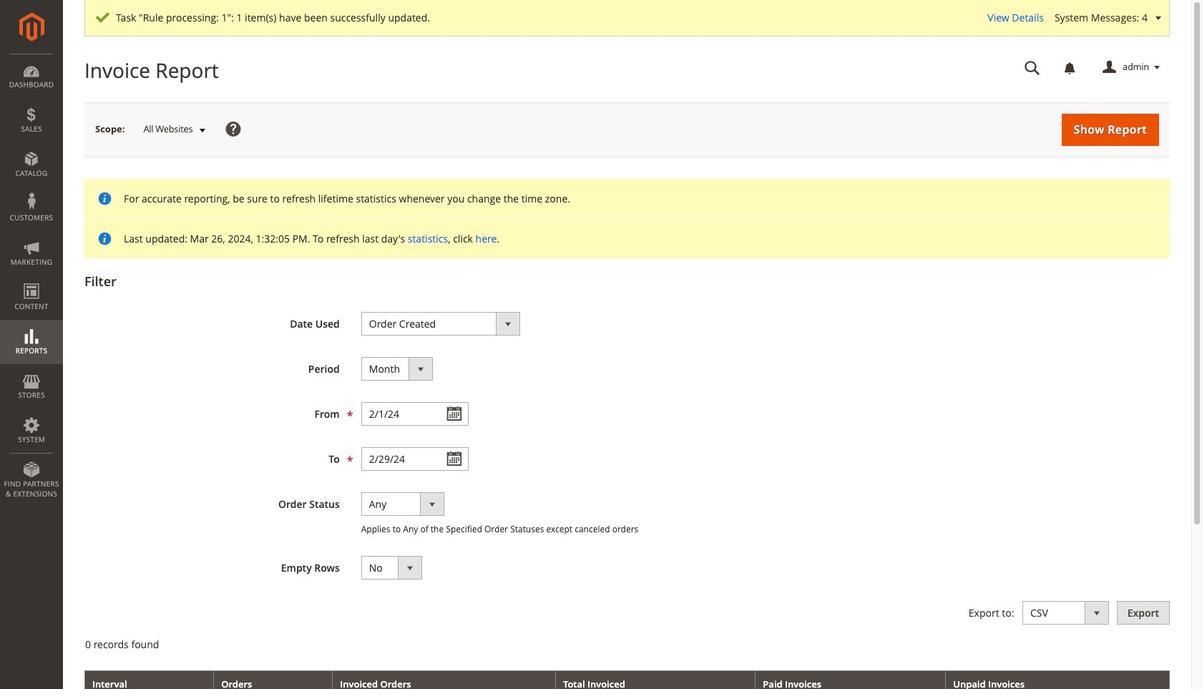 Task type: locate. For each thing, give the bounding box(es) containing it.
menu bar
[[0, 54, 63, 506]]

None text field
[[1015, 55, 1051, 80], [361, 402, 469, 426], [1015, 55, 1051, 80], [361, 402, 469, 426]]

magento admin panel image
[[19, 12, 44, 42]]

None text field
[[361, 447, 469, 471]]



